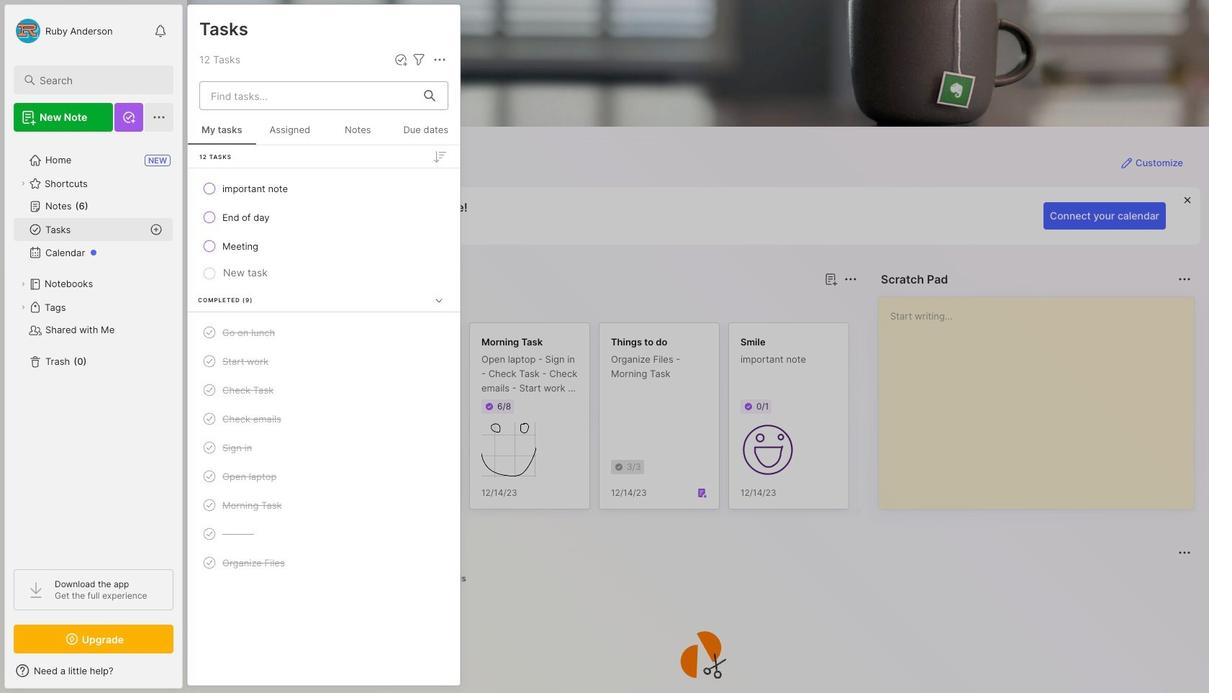 Task type: describe. For each thing, give the bounding box(es) containing it.
Account field
[[14, 17, 113, 45]]

open laptop 5 cell
[[222, 469, 277, 484]]

more actions and view options image
[[431, 51, 448, 68]]

5 row from the top
[[194, 348, 454, 374]]

go on lunch 0 cell
[[222, 325, 275, 340]]

10 row from the top
[[194, 492, 454, 518]]

12 row from the top
[[194, 550, 454, 576]]

none search field inside main element
[[40, 71, 160, 89]]

end of day 1 cell
[[222, 210, 270, 225]]

collapse 01_completed image
[[432, 293, 446, 307]]

organize files 8 cell
[[222, 556, 285, 570]]

important note 0 cell
[[222, 181, 288, 196]]

Sort options field
[[431, 148, 448, 165]]

start work 1 cell
[[222, 354, 268, 368]]

sort options image
[[431, 148, 448, 165]]

tree inside main element
[[5, 140, 182, 556]]

More actions and view options field
[[427, 51, 448, 68]]

1 thumbnail image from the left
[[481, 422, 536, 477]]

Filter tasks field
[[410, 51, 427, 68]]

check task 2 cell
[[222, 383, 274, 397]]

11 row from the top
[[194, 521, 454, 547]]

3 row from the top
[[194, 233, 454, 259]]

1 tab list from the top
[[213, 296, 855, 314]]

sign in 4 cell
[[222, 440, 252, 455]]

check emails 3 cell
[[222, 412, 281, 426]]



Task type: vqa. For each thing, say whether or not it's contained in the screenshot.
THE CHOOSE
no



Task type: locate. For each thing, give the bounding box(es) containing it.
morning task 6 cell
[[222, 498, 282, 512]]

thumbnail image
[[481, 422, 536, 477], [741, 422, 795, 477]]

row
[[194, 176, 454, 202], [194, 204, 454, 230], [194, 233, 454, 259], [194, 320, 454, 345], [194, 348, 454, 374], [194, 377, 454, 403], [194, 406, 454, 432], [194, 435, 454, 461], [194, 463, 454, 489], [194, 492, 454, 518], [194, 521, 454, 547], [194, 550, 454, 576]]

WHAT'S NEW field
[[5, 659, 182, 682]]

1 row from the top
[[194, 176, 454, 202]]

Start writing… text field
[[890, 297, 1193, 497]]

2 row from the top
[[194, 204, 454, 230]]

7 row from the top
[[194, 406, 454, 432]]

new task image
[[394, 53, 408, 67]]

0 horizontal spatial thumbnail image
[[481, 422, 536, 477]]

Search text field
[[40, 73, 160, 87]]

main element
[[0, 0, 187, 693]]

2 thumbnail image from the left
[[741, 422, 795, 477]]

4 row from the top
[[194, 320, 454, 345]]

2 tab list from the top
[[213, 570, 1189, 587]]

tree
[[5, 140, 182, 556]]

1 vertical spatial tab list
[[213, 570, 1189, 587]]

tab
[[213, 296, 255, 314], [261, 296, 319, 314], [389, 570, 427, 587], [432, 570, 473, 587]]

row group
[[188, 145, 460, 588], [210, 322, 1117, 518]]

6 row from the top
[[194, 377, 454, 403]]

9 row from the top
[[194, 463, 454, 489]]

meeting 2 cell
[[222, 239, 258, 253]]

1 horizontal spatial thumbnail image
[[741, 422, 795, 477]]

filter tasks image
[[410, 51, 427, 68]]

expand tags image
[[19, 303, 27, 312]]

7 cell
[[222, 527, 254, 541]]

None search field
[[40, 71, 160, 89]]

click to collapse image
[[182, 666, 193, 684]]

expand notebooks image
[[19, 280, 27, 289]]

0 vertical spatial tab list
[[213, 296, 855, 314]]

8 row from the top
[[194, 435, 454, 461]]

Find tasks… text field
[[202, 84, 415, 108]]

tab list
[[213, 296, 855, 314], [213, 570, 1189, 587]]



